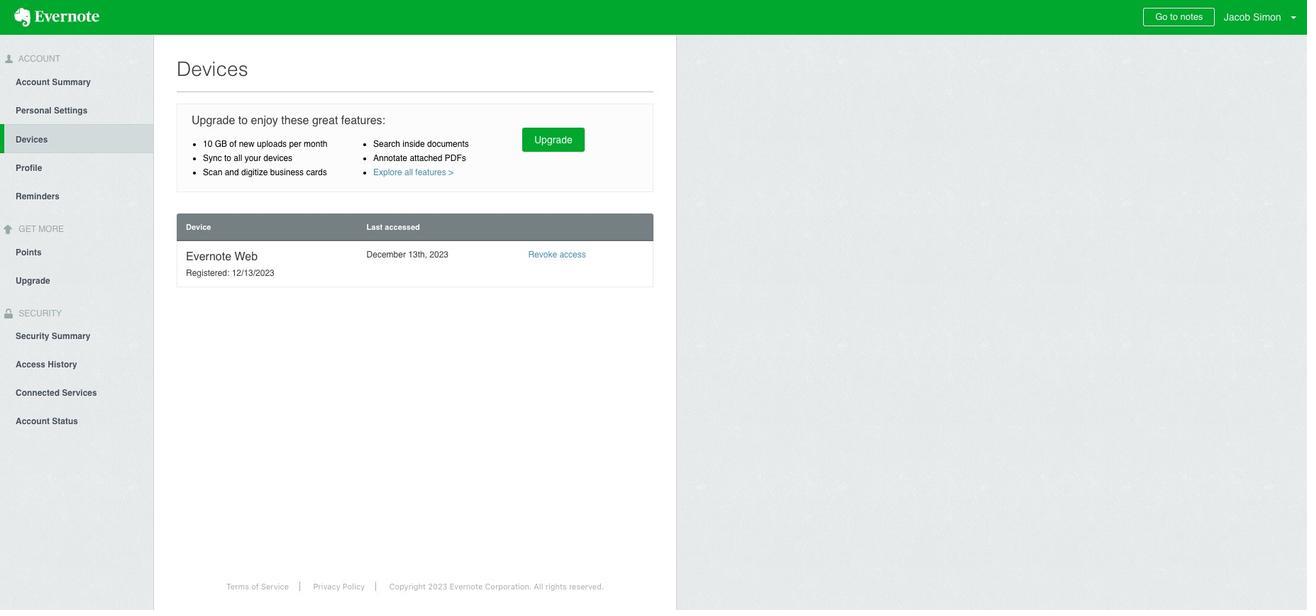 Task type: describe. For each thing, give the bounding box(es) containing it.
policy
[[343, 582, 365, 591]]

revoke access
[[528, 250, 586, 260]]

new
[[239, 139, 255, 149]]

privacy policy
[[313, 582, 365, 591]]

12/13/2023
[[232, 268, 275, 278]]

corporation.
[[485, 582, 532, 591]]

1 vertical spatial upgrade link
[[0, 266, 153, 294]]

of inside 10 gb of new uploads per month sync to all your devices scan and digitize business cards
[[230, 139, 237, 149]]

all
[[534, 582, 543, 591]]

profile link
[[0, 153, 153, 182]]

10 gb of new uploads per month sync to all your devices scan and digitize business cards
[[203, 139, 328, 177]]

devices link
[[4, 124, 153, 153]]

enjoy
[[251, 114, 278, 127]]

status
[[52, 417, 78, 427]]

services
[[62, 389, 97, 399]]

evernote web registered: 12/13/2023
[[186, 251, 275, 278]]

per
[[289, 139, 302, 149]]

your
[[245, 153, 261, 163]]

account for account status
[[16, 417, 50, 427]]

privacy
[[313, 582, 341, 591]]

to for go
[[1171, 11, 1178, 22]]

points link
[[0, 238, 153, 266]]

pdfs
[[445, 153, 466, 163]]

last accessed
[[367, 223, 420, 232]]

copyright
[[389, 582, 426, 591]]

access history link
[[0, 350, 153, 379]]

december
[[367, 250, 406, 260]]

security for security
[[16, 309, 62, 318]]

10
[[203, 139, 213, 149]]

go to notes link
[[1144, 8, 1216, 26]]

features:
[[341, 114, 386, 127]]

go
[[1156, 11, 1168, 22]]

attached
[[410, 153, 443, 163]]

personal settings link
[[0, 96, 153, 124]]

0 vertical spatial 2023
[[430, 250, 449, 260]]

jacob
[[1224, 11, 1251, 23]]

security summary
[[16, 332, 90, 342]]

account status link
[[0, 407, 153, 435]]

december 13th, 2023
[[367, 250, 449, 260]]

gb
[[215, 139, 227, 149]]

evernote inside evernote web registered: 12/13/2023
[[186, 251, 231, 263]]

0 horizontal spatial devices
[[16, 135, 48, 145]]

rights
[[546, 582, 567, 591]]

1 vertical spatial upgrade
[[535, 134, 573, 146]]

security for security summary
[[16, 332, 49, 342]]

1 vertical spatial 2023
[[428, 582, 448, 591]]

web
[[235, 251, 258, 263]]

account status
[[16, 417, 78, 427]]

upgrade to enjoy these great features:
[[192, 114, 386, 127]]

notes
[[1181, 11, 1204, 22]]

search
[[373, 139, 400, 149]]

to inside 10 gb of new uploads per month sync to all your devices scan and digitize business cards
[[224, 153, 231, 163]]

digitize
[[241, 168, 268, 177]]

0 vertical spatial upgrade
[[192, 114, 235, 127]]

explore all features > link
[[373, 168, 454, 177]]

business
[[270, 168, 304, 177]]

to for upgrade
[[238, 114, 248, 127]]

account for account
[[16, 54, 60, 64]]

access
[[16, 360, 45, 370]]

1 horizontal spatial devices
[[177, 58, 248, 80]]

cards
[[306, 168, 327, 177]]

get more
[[16, 224, 64, 234]]

evernote link
[[0, 0, 114, 35]]

jacob simon link
[[1221, 0, 1308, 35]]

access
[[560, 250, 586, 260]]

summary for account summary
[[52, 77, 91, 87]]



Task type: locate. For each thing, give the bounding box(es) containing it.
explore
[[373, 168, 402, 177]]

0 vertical spatial to
[[1171, 11, 1178, 22]]

connected
[[16, 389, 60, 399]]

sync
[[203, 153, 222, 163]]

1 horizontal spatial upgrade
[[192, 114, 235, 127]]

2023 right 13th,
[[430, 250, 449, 260]]

settings
[[54, 106, 88, 116]]

13th,
[[408, 250, 427, 260]]

0 vertical spatial all
[[234, 153, 242, 163]]

registered:
[[186, 268, 230, 278]]

all right explore
[[405, 168, 413, 177]]

scan
[[203, 168, 222, 177]]

features
[[416, 168, 446, 177]]

evernote
[[186, 251, 231, 263], [450, 582, 483, 591]]

to right go
[[1171, 11, 1178, 22]]

0 vertical spatial of
[[230, 139, 237, 149]]

0 vertical spatial upgrade link
[[522, 128, 585, 152]]

to left enjoy
[[238, 114, 248, 127]]

connected services link
[[0, 379, 153, 407]]

points
[[16, 247, 42, 257]]

account
[[16, 54, 60, 64], [16, 77, 50, 87], [16, 417, 50, 427]]

0 horizontal spatial evernote
[[186, 251, 231, 263]]

account summary link
[[0, 67, 153, 96]]

terms of service link
[[216, 582, 300, 591]]

1 vertical spatial devices
[[16, 135, 48, 145]]

terms
[[226, 582, 249, 591]]

personal settings
[[16, 106, 88, 116]]

0 horizontal spatial of
[[230, 139, 237, 149]]

1 vertical spatial to
[[238, 114, 248, 127]]

summary for security summary
[[52, 332, 90, 342]]

terms of service
[[226, 582, 289, 591]]

security up access on the bottom of the page
[[16, 332, 49, 342]]

1 horizontal spatial of
[[251, 582, 259, 591]]

reserved.
[[569, 582, 604, 591]]

evernote left corporation.
[[450, 582, 483, 591]]

all
[[234, 153, 242, 163], [405, 168, 413, 177]]

privacy policy link
[[303, 582, 376, 591]]

account inside the account summary link
[[16, 77, 50, 87]]

device
[[186, 223, 211, 232]]

summary up access history link
[[52, 332, 90, 342]]

upgrade
[[192, 114, 235, 127], [535, 134, 573, 146], [16, 276, 50, 286]]

history
[[48, 360, 77, 370]]

documents
[[427, 139, 469, 149]]

all inside search inside documents annotate attached pdfs explore all features >
[[405, 168, 413, 177]]

account up personal
[[16, 77, 50, 87]]

1 vertical spatial summary
[[52, 332, 90, 342]]

devices
[[177, 58, 248, 80], [16, 135, 48, 145]]

access history
[[16, 360, 77, 370]]

all inside 10 gb of new uploads per month sync to all your devices scan and digitize business cards
[[234, 153, 242, 163]]

1 vertical spatial evernote
[[450, 582, 483, 591]]

inside
[[403, 139, 425, 149]]

2 vertical spatial upgrade
[[16, 276, 50, 286]]

reminders
[[16, 192, 60, 201]]

0 vertical spatial account
[[16, 54, 60, 64]]

2 horizontal spatial to
[[1171, 11, 1178, 22]]

of right gb
[[230, 139, 237, 149]]

0 horizontal spatial upgrade link
[[0, 266, 153, 294]]

security
[[16, 309, 62, 318], [16, 332, 49, 342]]

>
[[449, 168, 454, 177]]

go to notes
[[1156, 11, 1204, 22]]

1 vertical spatial security
[[16, 332, 49, 342]]

1 horizontal spatial evernote
[[450, 582, 483, 591]]

account summary
[[16, 77, 91, 87]]

uploads
[[257, 139, 287, 149]]

reminders link
[[0, 182, 153, 210]]

profile
[[16, 163, 42, 173]]

connected services
[[16, 389, 97, 399]]

2023 right "copyright"
[[428, 582, 448, 591]]

to
[[1171, 11, 1178, 22], [238, 114, 248, 127], [224, 153, 231, 163]]

0 vertical spatial security
[[16, 309, 62, 318]]

devices
[[264, 153, 293, 163]]

copyright 2023 evernote corporation. all rights reserved.
[[389, 582, 604, 591]]

1 vertical spatial of
[[251, 582, 259, 591]]

evernote image
[[0, 8, 114, 27]]

annotate
[[373, 153, 408, 163]]

2 horizontal spatial upgrade
[[535, 134, 573, 146]]

evernote up 'registered:'
[[186, 251, 231, 263]]

security summary link
[[0, 322, 153, 350]]

0 horizontal spatial to
[[224, 153, 231, 163]]

0 vertical spatial devices
[[177, 58, 248, 80]]

last
[[367, 223, 383, 232]]

1 vertical spatial account
[[16, 77, 50, 87]]

account up account summary
[[16, 54, 60, 64]]

1 horizontal spatial to
[[238, 114, 248, 127]]

month
[[304, 139, 328, 149]]

revoke
[[528, 250, 557, 260]]

2 vertical spatial account
[[16, 417, 50, 427]]

account inside account status link
[[16, 417, 50, 427]]

search inside documents annotate attached pdfs explore all features >
[[373, 139, 469, 177]]

accessed
[[385, 223, 420, 232]]

of
[[230, 139, 237, 149], [251, 582, 259, 591]]

and
[[225, 168, 239, 177]]

revoke access link
[[528, 250, 586, 260]]

get
[[19, 224, 36, 234]]

jacob simon
[[1224, 11, 1282, 23]]

1 vertical spatial all
[[405, 168, 413, 177]]

more
[[38, 224, 64, 234]]

account down connected
[[16, 417, 50, 427]]

0 horizontal spatial upgrade
[[16, 276, 50, 286]]

these
[[281, 114, 309, 127]]

simon
[[1254, 11, 1282, 23]]

1 horizontal spatial upgrade link
[[522, 128, 585, 152]]

summary
[[52, 77, 91, 87], [52, 332, 90, 342]]

0 vertical spatial summary
[[52, 77, 91, 87]]

summary up personal settings link
[[52, 77, 91, 87]]

service
[[261, 582, 289, 591]]

0 horizontal spatial all
[[234, 153, 242, 163]]

all left your
[[234, 153, 242, 163]]

0 vertical spatial evernote
[[186, 251, 231, 263]]

to up and at the left top of page
[[224, 153, 231, 163]]

personal
[[16, 106, 52, 116]]

account for account summary
[[16, 77, 50, 87]]

2 vertical spatial to
[[224, 153, 231, 163]]

of right terms
[[251, 582, 259, 591]]

1 horizontal spatial all
[[405, 168, 413, 177]]

great
[[312, 114, 338, 127]]

security up security summary
[[16, 309, 62, 318]]



Task type: vqa. For each thing, say whether or not it's contained in the screenshot.
"tree" within MAIN element
no



